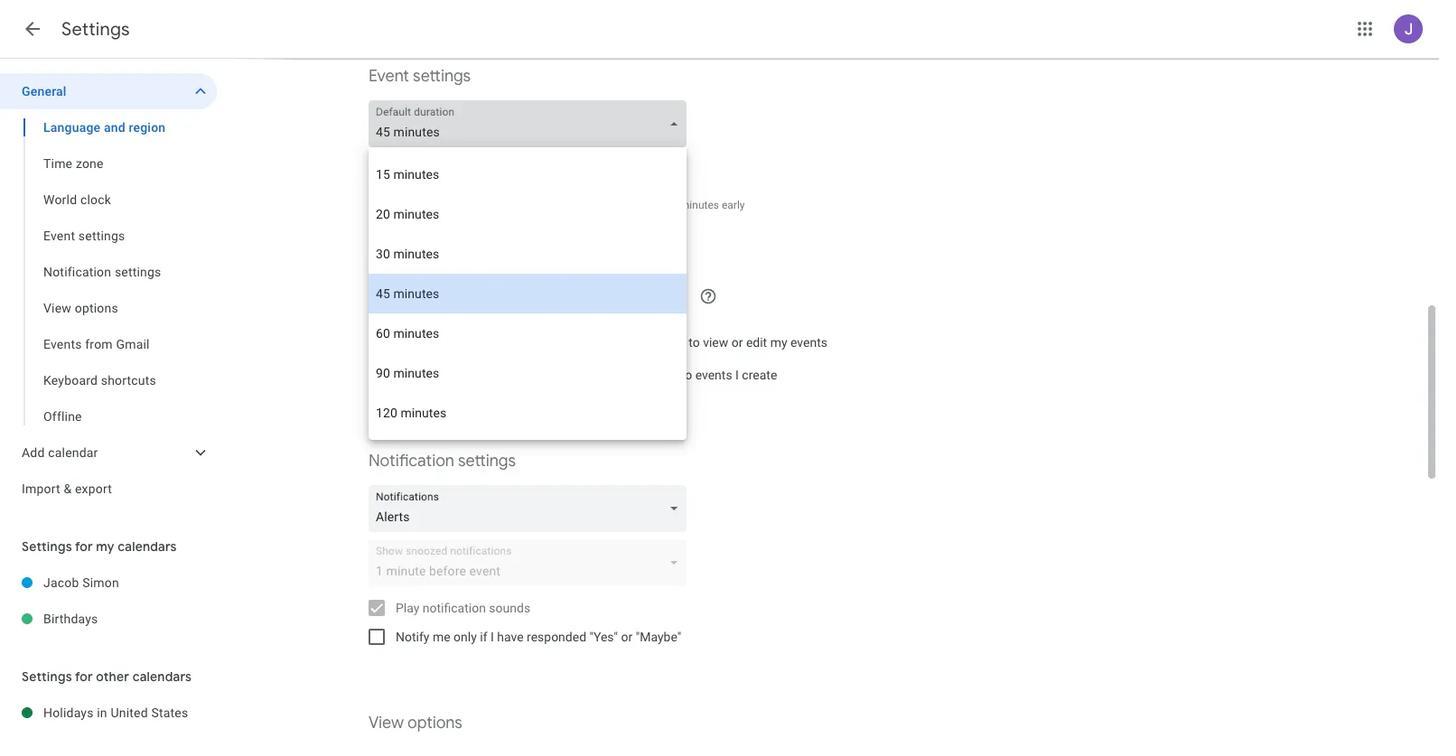 Task type: locate. For each thing, give the bounding box(es) containing it.
edit
[[746, 335, 767, 350]]

1 vertical spatial have
[[497, 630, 524, 644]]

meetings
[[440, 162, 492, 176], [441, 199, 485, 211], [618, 199, 663, 211]]

play
[[396, 601, 420, 615]]

0 horizontal spatial or
[[621, 630, 633, 644]]

0 vertical spatial view
[[43, 301, 71, 315]]

options
[[75, 301, 118, 315], [408, 713, 463, 734]]

calendars
[[118, 539, 177, 555], [133, 669, 192, 685]]

settings up the holidays
[[22, 669, 72, 685]]

2 vertical spatial settings
[[22, 669, 72, 685]]

settings for settings for other calendars
[[22, 669, 72, 685]]

0 horizontal spatial view options
[[43, 301, 118, 315]]

1 horizontal spatial if
[[556, 335, 564, 350]]

export
[[75, 482, 112, 496]]

default duration list box
[[369, 147, 687, 440]]

1 vertical spatial notification settings
[[369, 451, 516, 472]]

1 horizontal spatial and
[[564, 199, 582, 211]]

1 vertical spatial event settings
[[43, 229, 125, 243]]

language and region
[[43, 120, 166, 135]]

events
[[43, 337, 82, 352]]

they
[[567, 335, 590, 350]]

1 vertical spatial calendars
[[133, 669, 192, 685]]

notify
[[396, 630, 430, 644]]

for left other
[[75, 669, 93, 685]]

and left the region
[[104, 120, 125, 135]]

if right only
[[480, 630, 488, 644]]

notification down world clock
[[43, 265, 111, 279]]

minutes
[[497, 199, 536, 211], [680, 199, 719, 211]]

0 horizontal spatial have
[[497, 630, 524, 644]]

settings right the go back image
[[61, 18, 130, 41]]

meetings up the 5
[[440, 162, 492, 176]]

google
[[500, 368, 540, 382]]

my
[[771, 335, 788, 350], [96, 539, 115, 555]]

or right "yes"
[[621, 630, 633, 644]]

0 vertical spatial for
[[75, 539, 93, 555]]

1 vertical spatial settings
[[22, 539, 72, 555]]

have right they
[[594, 335, 620, 350]]

0 vertical spatial event
[[369, 66, 409, 87]]

0 vertical spatial events
[[791, 335, 828, 350]]

for up jacob simon
[[75, 539, 93, 555]]

events right "edit"
[[791, 335, 828, 350]]

my right "edit"
[[771, 335, 788, 350]]

notification down automatically
[[369, 451, 454, 472]]

options inside group
[[75, 301, 118, 315]]

calendars up jacob simon tree item
[[118, 539, 177, 555]]

i left create
[[736, 368, 739, 382]]

for
[[75, 539, 93, 555], [75, 669, 93, 685]]

view options
[[43, 301, 118, 315], [369, 713, 463, 734]]

minutes right 10 at the top of the page
[[680, 199, 719, 211]]

0 vertical spatial and
[[104, 120, 125, 135]]

events
[[791, 335, 828, 350], [696, 368, 733, 382]]

1 horizontal spatial view options
[[369, 713, 463, 734]]

0 horizontal spatial minutes
[[497, 199, 536, 211]]

120 minutes option
[[369, 393, 687, 433]]

video
[[575, 368, 605, 382]]

view options down notify
[[369, 713, 463, 734]]

speedy meetings
[[396, 162, 492, 176]]

to left view
[[689, 335, 700, 350]]

responded
[[527, 630, 587, 644]]

if
[[556, 335, 564, 350], [480, 630, 488, 644]]

view options up events from gmail
[[43, 301, 118, 315]]

1 vertical spatial if
[[480, 630, 488, 644]]

jacob
[[43, 576, 79, 590]]

1 horizontal spatial have
[[594, 335, 620, 350]]

view options inside group
[[43, 301, 118, 315]]

general
[[22, 84, 67, 99]]

1 horizontal spatial my
[[771, 335, 788, 350]]

1 vertical spatial notification
[[369, 451, 454, 472]]

add calendar
[[22, 446, 98, 460]]

events from gmail
[[43, 337, 150, 352]]

view down notify
[[369, 713, 404, 734]]

1 vertical spatial view
[[369, 713, 404, 734]]

options down me
[[408, 713, 463, 734]]

group
[[0, 109, 217, 435]]

2 for from the top
[[75, 669, 93, 685]]

early down 15 minutes option
[[539, 199, 562, 211]]

45 minutes option
[[369, 274, 687, 314]]

0 horizontal spatial event
[[43, 229, 75, 243]]

calendar
[[48, 446, 98, 460]]

0 vertical spatial calendars
[[118, 539, 177, 555]]

0 horizontal spatial and
[[104, 120, 125, 135]]

0 vertical spatial settings
[[61, 18, 130, 41]]

group containing language and region
[[0, 109, 217, 435]]

go back image
[[22, 18, 43, 40]]

event
[[369, 66, 409, 87], [43, 229, 75, 243]]

options up events from gmail
[[75, 301, 118, 315]]

view inside group
[[43, 301, 71, 315]]

jacob simon
[[43, 576, 119, 590]]

None field
[[369, 100, 694, 147], [369, 485, 694, 532], [369, 100, 694, 147], [369, 485, 694, 532]]

clock
[[80, 192, 111, 207]]

0 horizontal spatial notification
[[43, 265, 111, 279]]

let
[[396, 335, 413, 350]]

and
[[104, 120, 125, 135], [564, 199, 582, 211]]

invitations
[[495, 335, 553, 350]]

end 30 minute meetings 5 minutes early and longer meetings 10 minutes early
[[369, 199, 745, 211]]

simon
[[82, 576, 119, 590]]

1 vertical spatial and
[[564, 199, 582, 211]]

1 horizontal spatial notification settings
[[369, 451, 516, 472]]

have down 'sounds'
[[497, 630, 524, 644]]

view
[[43, 301, 71, 315], [369, 713, 404, 734]]

all
[[479, 335, 492, 350]]

for for other
[[75, 669, 93, 685]]

world clock
[[43, 192, 111, 207]]

i right only
[[491, 630, 494, 644]]

event settings
[[369, 66, 471, 87], [43, 229, 125, 243]]

notification
[[423, 601, 486, 615]]

notify me only if i have responded "yes" or "maybe"
[[396, 630, 682, 644]]

to
[[689, 335, 700, 350], [681, 368, 692, 382]]

0 horizontal spatial view
[[43, 301, 71, 315]]

0 horizontal spatial if
[[480, 630, 488, 644]]

i
[[736, 368, 739, 382], [491, 630, 494, 644]]

calendars up states
[[133, 669, 192, 685]]

0 horizontal spatial notification settings
[[43, 265, 161, 279]]

0 vertical spatial view options
[[43, 301, 118, 315]]

settings for settings
[[61, 18, 130, 41]]

or
[[732, 335, 743, 350], [621, 630, 633, 644]]

1 vertical spatial event
[[43, 229, 75, 243]]

see
[[456, 335, 476, 350]]

10
[[665, 199, 678, 211]]

1 horizontal spatial i
[[736, 368, 739, 382]]

1 vertical spatial or
[[621, 630, 633, 644]]

settings
[[413, 66, 471, 87], [78, 229, 125, 243], [115, 265, 161, 279], [458, 451, 516, 472]]

have
[[594, 335, 620, 350], [497, 630, 524, 644]]

tree
[[0, 73, 217, 507]]

0 vertical spatial or
[[732, 335, 743, 350]]

only
[[454, 630, 477, 644]]

1 horizontal spatial events
[[791, 335, 828, 350]]

notification settings up from
[[43, 265, 161, 279]]

import
[[22, 482, 60, 496]]

add
[[22, 446, 45, 460]]

0 horizontal spatial early
[[539, 199, 562, 211]]

1 vertical spatial i
[[491, 630, 494, 644]]

1 for from the top
[[75, 539, 93, 555]]

gmail
[[116, 337, 150, 352]]

1 horizontal spatial minutes
[[680, 199, 719, 211]]

0 vertical spatial have
[[594, 335, 620, 350]]

settings
[[61, 18, 130, 41], [22, 539, 72, 555], [22, 669, 72, 685]]

0 horizontal spatial events
[[696, 368, 733, 382]]

settings for settings for my calendars
[[22, 539, 72, 555]]

and left longer
[[564, 199, 582, 211]]

0 vertical spatial event settings
[[369, 66, 471, 87]]

events down view
[[696, 368, 733, 382]]

to right conferences
[[681, 368, 692, 382]]

early right 10 at the top of the page
[[722, 199, 745, 211]]

notification
[[43, 265, 111, 279], [369, 451, 454, 472]]

minutes right the 5
[[497, 199, 536, 211]]

settings heading
[[61, 18, 130, 41]]

1 vertical spatial for
[[75, 669, 93, 685]]

&
[[64, 482, 72, 496]]

early
[[539, 199, 562, 211], [722, 199, 745, 211]]

birthdays link
[[43, 601, 217, 637]]

keyboard
[[43, 373, 98, 388]]

settings up jacob
[[22, 539, 72, 555]]

0 vertical spatial notification
[[43, 265, 111, 279]]

longer
[[585, 199, 615, 211]]

1 horizontal spatial early
[[722, 199, 745, 211]]

meet
[[543, 368, 572, 382]]

my up jacob simon tree item
[[96, 539, 115, 555]]

1 vertical spatial my
[[96, 539, 115, 555]]

if left they
[[556, 335, 564, 350]]

meetings left the 5
[[441, 199, 485, 211]]

1 vertical spatial options
[[408, 713, 463, 734]]

for for my
[[75, 539, 93, 555]]

notification settings down automatically
[[369, 451, 516, 472]]

shortcuts
[[101, 373, 156, 388]]

0 horizontal spatial i
[[491, 630, 494, 644]]

view up "events"
[[43, 301, 71, 315]]

birthdays tree item
[[0, 601, 217, 637]]

0 vertical spatial options
[[75, 301, 118, 315]]

end
[[369, 199, 387, 211]]

or left "edit"
[[732, 335, 743, 350]]

0 horizontal spatial options
[[75, 301, 118, 315]]

region
[[129, 120, 166, 135]]

notification settings
[[43, 265, 161, 279], [369, 451, 516, 472]]

holidays in united states
[[43, 706, 188, 720]]

0 vertical spatial i
[[736, 368, 739, 382]]



Task type: describe. For each thing, give the bounding box(es) containing it.
15 minutes option
[[369, 155, 687, 194]]

1 early from the left
[[539, 199, 562, 211]]

others
[[417, 335, 452, 350]]

0 vertical spatial if
[[556, 335, 564, 350]]

60 minutes option
[[369, 314, 687, 353]]

settings for other calendars
[[22, 669, 192, 685]]

in
[[97, 706, 107, 720]]

1 vertical spatial view options
[[369, 713, 463, 734]]

holidays in united states link
[[43, 695, 217, 731]]

general tree item
[[0, 73, 217, 109]]

1 minutes from the left
[[497, 199, 536, 211]]

"yes"
[[590, 630, 618, 644]]

permission
[[623, 335, 686, 350]]

world
[[43, 192, 77, 207]]

0 vertical spatial notification settings
[[43, 265, 161, 279]]

0 vertical spatial to
[[689, 335, 700, 350]]

1 horizontal spatial event
[[369, 66, 409, 87]]

time
[[43, 156, 73, 171]]

1 vertical spatial events
[[696, 368, 733, 382]]

offline
[[43, 409, 82, 424]]

1 horizontal spatial options
[[408, 713, 463, 734]]

import & export
[[22, 482, 112, 496]]

meetings left 10 at the top of the page
[[618, 199, 663, 211]]

0 horizontal spatial my
[[96, 539, 115, 555]]

birthdays
[[43, 612, 98, 626]]

2 early from the left
[[722, 199, 745, 211]]

5
[[488, 199, 494, 211]]

30
[[390, 199, 402, 211]]

1 horizontal spatial or
[[732, 335, 743, 350]]

automatically
[[396, 368, 473, 382]]

event inside group
[[43, 229, 75, 243]]

2 minutes from the left
[[680, 199, 719, 211]]

90 minutes option
[[369, 353, 687, 393]]

zone
[[76, 156, 104, 171]]

minute
[[405, 199, 438, 211]]

sounds
[[489, 601, 531, 615]]

other
[[96, 669, 129, 685]]

create
[[742, 368, 777, 382]]

tree containing general
[[0, 73, 217, 507]]

1 vertical spatial to
[[681, 368, 692, 382]]

from
[[85, 337, 113, 352]]

20 minutes option
[[369, 194, 687, 234]]

notification inside tree
[[43, 265, 111, 279]]

30 minutes option
[[369, 234, 687, 274]]

calendars for settings for other calendars
[[133, 669, 192, 685]]

1 horizontal spatial notification
[[369, 451, 454, 472]]

time zone
[[43, 156, 104, 171]]

states
[[151, 706, 188, 720]]

settings for my calendars tree
[[0, 565, 217, 637]]

view
[[703, 335, 729, 350]]

play notification sounds
[[396, 601, 531, 615]]

jacob simon tree item
[[0, 565, 217, 601]]

1 horizontal spatial event settings
[[369, 66, 471, 87]]

calendars for settings for my calendars
[[118, 539, 177, 555]]

settings for my calendars
[[22, 539, 177, 555]]

language
[[43, 120, 101, 135]]

holidays in united states tree item
[[0, 695, 217, 731]]

holidays
[[43, 706, 94, 720]]

let others see all invitations if they have permission to view or edit my events
[[396, 335, 828, 350]]

keyboard shortcuts
[[43, 373, 156, 388]]

speedy
[[396, 162, 437, 176]]

"maybe"
[[636, 630, 682, 644]]

conferences
[[609, 368, 678, 382]]

me
[[433, 630, 451, 644]]

1 horizontal spatial view
[[369, 713, 404, 734]]

0 vertical spatial my
[[771, 335, 788, 350]]

automatically add google meet video conferences to events i create
[[396, 368, 777, 382]]

united
[[111, 706, 148, 720]]

add
[[476, 368, 497, 382]]

0 horizontal spatial event settings
[[43, 229, 125, 243]]



Task type: vqa. For each thing, say whether or not it's contained in the screenshot.
"29" element in the top of the page
no



